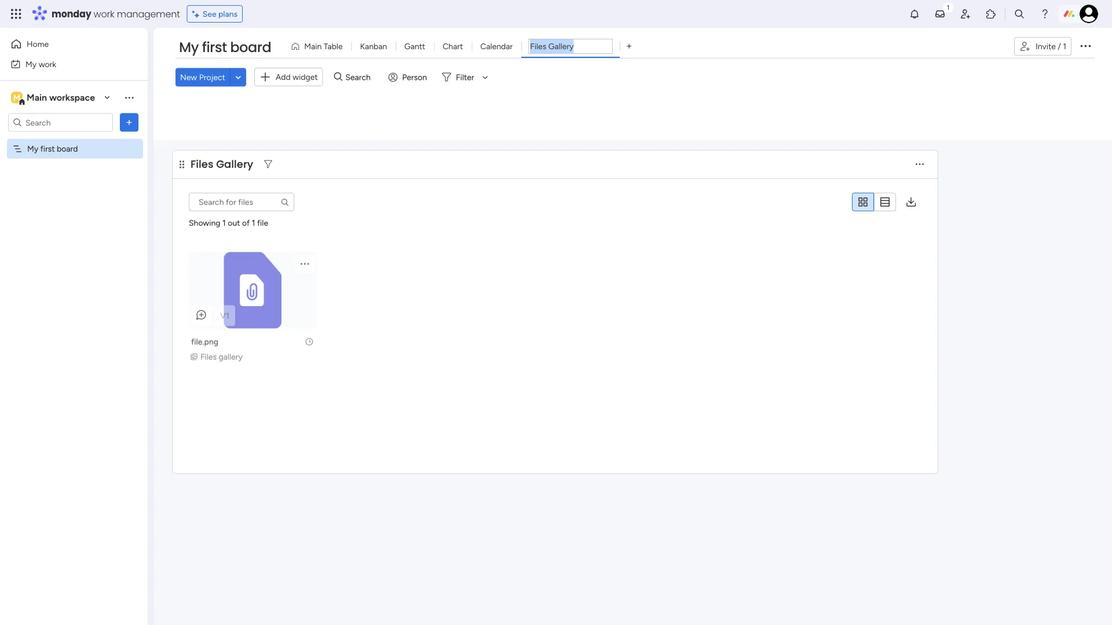 Task type: vqa. For each thing, say whether or not it's contained in the screenshot.
Person popup button
yes



Task type: describe. For each thing, give the bounding box(es) containing it.
workspace
[[49, 92, 95, 103]]

widget
[[293, 72, 318, 82]]

invite
[[1036, 41, 1056, 51]]

help image
[[1040, 8, 1051, 20]]

home
[[27, 39, 49, 49]]

project
[[199, 72, 225, 82]]

1 horizontal spatial 1
[[252, 218, 255, 227]]

my first board inside 'field'
[[179, 38, 271, 57]]

invite / 1
[[1036, 41, 1067, 51]]

kanban
[[360, 41, 387, 51]]

see plans
[[203, 9, 238, 19]]

files gallery
[[200, 352, 243, 362]]

monday
[[52, 7, 91, 20]]

invite members image
[[960, 8, 972, 20]]

first inside list box
[[40, 144, 55, 154]]

main table button
[[286, 37, 352, 56]]

main table
[[304, 41, 343, 51]]

my inside button
[[25, 59, 37, 69]]

0 horizontal spatial 1
[[223, 218, 226, 227]]

of
[[242, 218, 250, 227]]

search everything image
[[1014, 8, 1026, 20]]

my work button
[[7, 55, 125, 73]]

out
[[228, 218, 240, 227]]

m
[[13, 93, 20, 103]]

work for monday
[[94, 7, 114, 20]]

new project
[[180, 72, 225, 82]]

new
[[180, 72, 197, 82]]

gallery
[[219, 352, 243, 362]]

/
[[1058, 41, 1061, 51]]

work for my
[[39, 59, 56, 69]]

v1
[[220, 311, 229, 321]]

person button
[[384, 68, 434, 86]]

notifications image
[[909, 8, 921, 20]]

calendar button
[[472, 37, 522, 56]]

chart
[[443, 41, 463, 51]]

gallery layout group
[[852, 193, 896, 212]]

filter button
[[438, 68, 492, 86]]

person
[[402, 72, 427, 82]]

add widget
[[276, 72, 318, 82]]

v2 funnel image
[[264, 160, 272, 168]]

My first board field
[[176, 38, 274, 57]]

dapulse drag handle 3 image
[[180, 160, 184, 168]]

arrow down image
[[478, 70, 492, 84]]

my first board inside list box
[[27, 144, 78, 154]]

none search field inside "files gallery" main content
[[189, 193, 294, 211]]

v2 search image
[[334, 71, 343, 84]]

my inside 'field'
[[179, 38, 199, 57]]

options image
[[123, 117, 135, 128]]

more dots image
[[916, 160, 924, 168]]

files gallery
[[191, 157, 253, 172]]

inbox image
[[935, 8, 946, 20]]



Task type: locate. For each thing, give the bounding box(es) containing it.
work
[[94, 7, 114, 20], [39, 59, 56, 69]]

invite / 1 button
[[1015, 37, 1072, 56]]

plans
[[218, 9, 238, 19]]

my first board
[[179, 38, 271, 57], [27, 144, 78, 154]]

see
[[203, 9, 217, 19]]

1 vertical spatial work
[[39, 59, 56, 69]]

filter
[[456, 72, 474, 82]]

0 horizontal spatial board
[[57, 144, 78, 154]]

file actions image
[[299, 258, 311, 269]]

my first board down search in workspace field
[[27, 144, 78, 154]]

1 left out
[[223, 218, 226, 227]]

board inside list box
[[57, 144, 78, 154]]

my inside list box
[[27, 144, 38, 154]]

work down home
[[39, 59, 56, 69]]

see plans button
[[187, 5, 243, 23]]

download image
[[906, 196, 917, 208]]

management
[[117, 7, 180, 20]]

my
[[179, 38, 199, 57], [25, 59, 37, 69], [27, 144, 38, 154]]

0 vertical spatial my
[[179, 38, 199, 57]]

my up new
[[179, 38, 199, 57]]

1 horizontal spatial my first board
[[179, 38, 271, 57]]

angle down image
[[236, 73, 241, 82]]

file.png
[[191, 337, 218, 347]]

2 horizontal spatial 1
[[1063, 41, 1067, 51]]

john smith image
[[1080, 5, 1099, 23]]

main left table
[[304, 41, 322, 51]]

add view image
[[627, 42, 632, 51]]

0 vertical spatial first
[[202, 38, 227, 57]]

main inside workspace selection element
[[27, 92, 47, 103]]

select product image
[[10, 8, 22, 20]]

calendar
[[481, 41, 513, 51]]

0 horizontal spatial first
[[40, 144, 55, 154]]

board up angle down icon
[[230, 38, 271, 57]]

files for files gallery
[[191, 157, 214, 172]]

showing 1 out of 1 file
[[189, 218, 268, 227]]

home button
[[7, 35, 125, 53]]

1 right of
[[252, 218, 255, 227]]

monday work management
[[52, 7, 180, 20]]

first up project
[[202, 38, 227, 57]]

board inside 'field'
[[230, 38, 271, 57]]

apps image
[[986, 8, 997, 20]]

Search for files search field
[[189, 193, 294, 211]]

gantt
[[405, 41, 426, 51]]

add
[[276, 72, 291, 82]]

workspace selection element
[[11, 91, 97, 106]]

file
[[257, 218, 268, 227]]

gallery
[[216, 157, 253, 172]]

files inside 'button'
[[200, 352, 217, 362]]

1 vertical spatial board
[[57, 144, 78, 154]]

1 horizontal spatial main
[[304, 41, 322, 51]]

add widget button
[[254, 68, 323, 86]]

files
[[191, 157, 214, 172], [200, 352, 217, 362]]

main for main workspace
[[27, 92, 47, 103]]

work right monday
[[94, 7, 114, 20]]

my first board list box
[[0, 137, 148, 315]]

workspace image
[[11, 91, 23, 104]]

1 vertical spatial main
[[27, 92, 47, 103]]

Search in workspace field
[[24, 116, 97, 129]]

0 vertical spatial my first board
[[179, 38, 271, 57]]

search image
[[280, 197, 290, 207]]

1 right '/'
[[1063, 41, 1067, 51]]

0 vertical spatial work
[[94, 7, 114, 20]]

work inside button
[[39, 59, 56, 69]]

options image
[[1079, 39, 1093, 53]]

my down home
[[25, 59, 37, 69]]

my first board up project
[[179, 38, 271, 57]]

1
[[1063, 41, 1067, 51], [223, 218, 226, 227], [252, 218, 255, 227]]

my down search in workspace field
[[27, 144, 38, 154]]

main for main table
[[304, 41, 322, 51]]

None field
[[529, 39, 613, 54]]

files gallery main content
[[154, 141, 1113, 626]]

0 vertical spatial files
[[191, 157, 214, 172]]

main inside the main table button
[[304, 41, 322, 51]]

my work
[[25, 59, 56, 69]]

table
[[324, 41, 343, 51]]

1 horizontal spatial board
[[230, 38, 271, 57]]

1 image
[[943, 1, 954, 14]]

1 vertical spatial first
[[40, 144, 55, 154]]

kanban button
[[352, 37, 396, 56]]

main workspace
[[27, 92, 95, 103]]

0 vertical spatial main
[[304, 41, 322, 51]]

0 horizontal spatial my first board
[[27, 144, 78, 154]]

first down search in workspace field
[[40, 144, 55, 154]]

gantt button
[[396, 37, 434, 56]]

files for files gallery
[[200, 352, 217, 362]]

board down search in workspace field
[[57, 144, 78, 154]]

1 vertical spatial files
[[200, 352, 217, 362]]

1 inside invite / 1 button
[[1063, 41, 1067, 51]]

1 horizontal spatial work
[[94, 7, 114, 20]]

files right dapulse drag handle 3 image
[[191, 157, 214, 172]]

showing
[[189, 218, 221, 227]]

Search field
[[343, 69, 377, 85]]

new project button
[[176, 68, 230, 86]]

first inside 'field'
[[202, 38, 227, 57]]

0 horizontal spatial main
[[27, 92, 47, 103]]

option
[[0, 138, 148, 141]]

files gallery button
[[189, 351, 246, 363]]

main right workspace image
[[27, 92, 47, 103]]

0 vertical spatial board
[[230, 38, 271, 57]]

1 vertical spatial my first board
[[27, 144, 78, 154]]

2 vertical spatial my
[[27, 144, 38, 154]]

files down file.png
[[200, 352, 217, 362]]

board
[[230, 38, 271, 57], [57, 144, 78, 154]]

chart button
[[434, 37, 472, 56]]

main
[[304, 41, 322, 51], [27, 92, 47, 103]]

workspace options image
[[123, 92, 135, 103]]

first
[[202, 38, 227, 57], [40, 144, 55, 154]]

1 horizontal spatial first
[[202, 38, 227, 57]]

1 vertical spatial my
[[25, 59, 37, 69]]

0 horizontal spatial work
[[39, 59, 56, 69]]

None search field
[[189, 193, 294, 211]]



